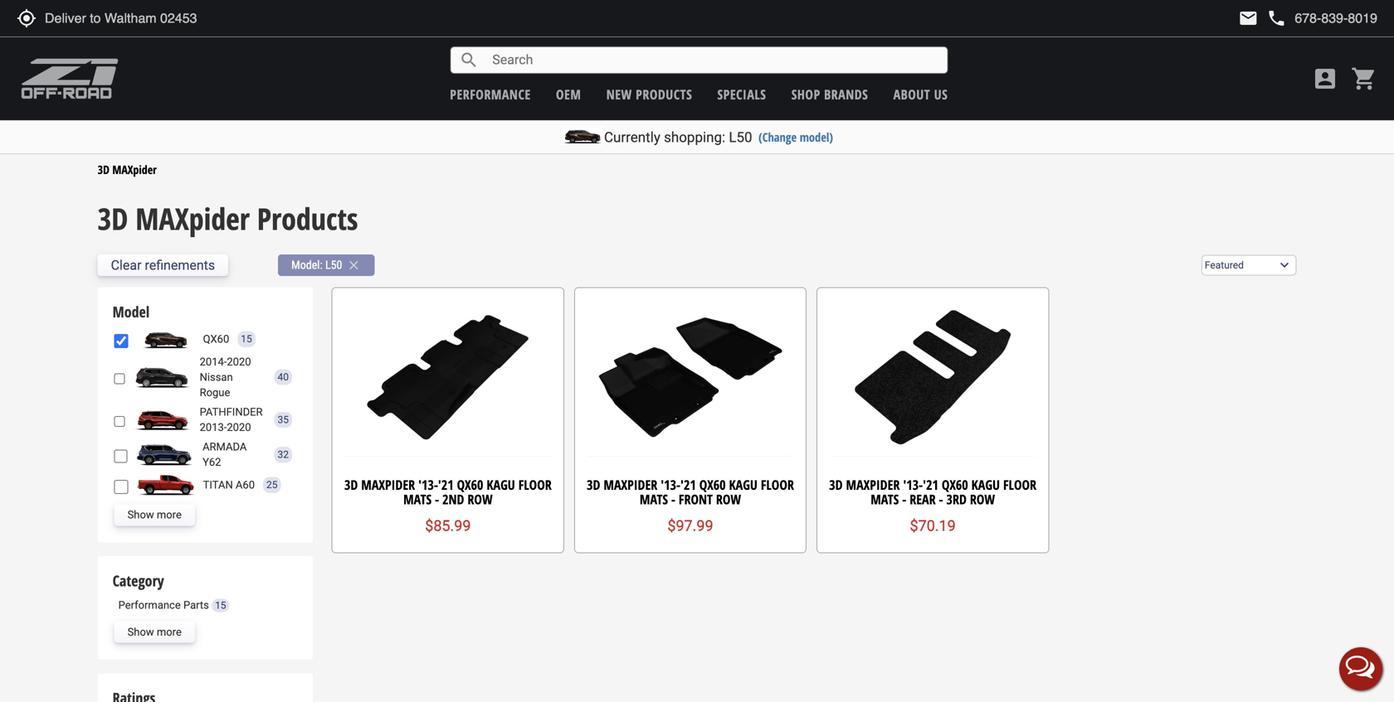Task type: vqa. For each thing, say whether or not it's contained in the screenshot.
back
no



Task type: describe. For each thing, give the bounding box(es) containing it.
pathfinder 2013-2020
[[200, 406, 263, 434]]

mats for 2nd
[[403, 491, 432, 509]]

nissan
[[200, 371, 233, 384]]

mail link
[[1238, 8, 1258, 28]]

show more for model
[[127, 509, 182, 522]]

show for category
[[127, 626, 154, 639]]

35
[[278, 414, 289, 426]]

$70.19
[[910, 518, 956, 535]]

kagu for front
[[729, 476, 758, 494]]

qx60 for 3d maxpider '13-'21 qx60 kagu floor mats - front row
[[699, 476, 726, 494]]

3d maxpider link
[[98, 162, 157, 178]]

model: l50 close
[[291, 258, 361, 273]]

floor for 3d maxpider '13-'21 qx60 kagu floor mats - 2nd row
[[518, 476, 552, 494]]

category performance parts 15
[[113, 572, 226, 612]]

3d maxpider products
[[98, 198, 358, 239]]

maxpider for 3d maxpider '13-'21 qx60 kagu floor mats - 2nd row
[[361, 476, 415, 494]]

shop
[[791, 85, 820, 103]]

nissan pathfinder r52 2013 2014 2015 2016 2017 2018 2019 2020 vq35de vq35dd 3.5l s sl sv platinum z1 off-road image
[[129, 410, 196, 431]]

maxpider for 3d maxpider products
[[135, 198, 250, 239]]

shopping_cart link
[[1347, 66, 1378, 92]]

brands
[[824, 85, 868, 103]]

clear refinements button
[[98, 255, 228, 276]]

specials link
[[717, 85, 766, 103]]

2013-
[[200, 422, 227, 434]]

about us link
[[893, 85, 948, 103]]

'21 for rear
[[923, 476, 939, 494]]

show more button for model
[[114, 505, 195, 526]]

refinements
[[145, 258, 215, 273]]

model:
[[291, 259, 323, 272]]

3d for 3d maxpider
[[98, 162, 109, 178]]

new products link
[[606, 85, 692, 103]]

0 vertical spatial l50
[[729, 129, 752, 146]]

maxpider for 3d maxpider '13-'21 qx60 kagu floor mats - rear - 3rd row
[[846, 476, 900, 494]]

40
[[278, 372, 289, 383]]

floor for 3d maxpider '13-'21 qx60 kagu floor mats - front row
[[761, 476, 794, 494]]

a60
[[236, 479, 255, 492]]

clear refinements
[[111, 258, 215, 273]]

1 horizontal spatial 15
[[241, 334, 252, 345]]

infiniti qx60 l50 2013 2014 2015 2016 2017 2018 2019 2020 vq35de vq35dd 3.5l z1 off-road image
[[132, 329, 199, 350]]

3d for 3d maxpider '13-'21 qx60 kagu floor mats - 2nd row
[[344, 476, 358, 494]]

rear
[[910, 491, 936, 509]]

performance link
[[450, 85, 531, 103]]

'21 for 2nd
[[438, 476, 454, 494]]

oem link
[[556, 85, 581, 103]]

front
[[679, 491, 713, 509]]

titan a60
[[203, 479, 255, 492]]

shop brands
[[791, 85, 868, 103]]

'13- for front
[[661, 476, 681, 494]]

(change
[[759, 129, 797, 145]]

3d for 3d maxpider products
[[98, 198, 128, 239]]

armada y62
[[203, 441, 247, 469]]

performance
[[450, 85, 531, 103]]

kagu for 2nd
[[487, 476, 515, 494]]

- for front
[[671, 491, 675, 509]]

my_location
[[17, 8, 37, 28]]

(change model) link
[[759, 129, 833, 145]]

model)
[[800, 129, 833, 145]]

- for 2nd
[[435, 491, 439, 509]]

specials
[[717, 85, 766, 103]]

25
[[266, 480, 278, 491]]

show more for category
[[127, 626, 182, 639]]

- for rear
[[902, 491, 906, 509]]

titan
[[203, 479, 233, 492]]

rogue
[[200, 387, 230, 399]]

more for model
[[157, 509, 182, 522]]

floor for 3d maxpider '13-'21 qx60 kagu floor mats - rear - 3rd row
[[1003, 476, 1036, 494]]

account_box link
[[1308, 66, 1343, 92]]

phone
[[1267, 8, 1287, 28]]

row for front
[[716, 491, 741, 509]]

nissan armada y62 2017 2018 2019 2020 2021 2022 2023 vk56vd 5.6l s sl sv platinum z1 off-road image
[[132, 445, 198, 466]]

32
[[278, 449, 289, 461]]

performance
[[118, 600, 181, 612]]

about
[[893, 85, 930, 103]]

mats for front
[[640, 491, 668, 509]]



Task type: locate. For each thing, give the bounding box(es) containing it.
parts
[[183, 600, 209, 612]]

show more button
[[114, 505, 195, 526], [114, 622, 195, 644]]

2 kagu from the left
[[729, 476, 758, 494]]

1 show more button from the top
[[114, 505, 195, 526]]

1 horizontal spatial mats
[[640, 491, 668, 509]]

mail phone
[[1238, 8, 1287, 28]]

floor
[[518, 476, 552, 494], [761, 476, 794, 494], [1003, 476, 1036, 494]]

Search search field
[[479, 47, 947, 73]]

1 vertical spatial 15
[[215, 600, 226, 612]]

1 vertical spatial show more
[[127, 626, 182, 639]]

- left the 3rd
[[939, 491, 943, 509]]

more
[[157, 509, 182, 522], [157, 626, 182, 639]]

0 horizontal spatial kagu
[[487, 476, 515, 494]]

'21 for front
[[681, 476, 696, 494]]

1 2020 from the top
[[227, 356, 251, 368]]

kagu for rear
[[971, 476, 1000, 494]]

account_box
[[1312, 66, 1339, 92]]

products
[[636, 85, 692, 103]]

kagu right front
[[729, 476, 758, 494]]

qx60
[[203, 333, 229, 346], [457, 476, 483, 494], [699, 476, 726, 494], [942, 476, 968, 494]]

2020 inside pathfinder 2013-2020
[[227, 422, 251, 434]]

3d inside 3d maxpider '13-'21 qx60 kagu floor mats - 2nd row
[[344, 476, 358, 494]]

kagu inside the 3d maxpider '13-'21 qx60 kagu floor mats - rear - 3rd row
[[971, 476, 1000, 494]]

2 '21 from the left
[[681, 476, 696, 494]]

1 '21 from the left
[[438, 476, 454, 494]]

search
[[459, 50, 479, 70]]

15 right parts
[[215, 600, 226, 612]]

mats
[[403, 491, 432, 509], [640, 491, 668, 509], [871, 491, 899, 509]]

1 vertical spatial more
[[157, 626, 182, 639]]

nissan rogue t32 2014 2015 2016 2017 2018 2019 2020 qr25de 2.5l s sl sv z1 off-road image
[[129, 367, 196, 388]]

'21 up the '$85.99'
[[438, 476, 454, 494]]

0 vertical spatial more
[[157, 509, 182, 522]]

'21 left the 3rd
[[923, 476, 939, 494]]

'21 inside 3d maxpider '13-'21 qx60 kagu floor mats - front row
[[681, 476, 696, 494]]

phone link
[[1267, 8, 1378, 28]]

3d for 3d maxpider '13-'21 qx60 kagu floor mats - rear - 3rd row
[[829, 476, 843, 494]]

show more down the 'performance'
[[127, 626, 182, 639]]

mats for rear
[[871, 491, 899, 509]]

0 vertical spatial 15
[[241, 334, 252, 345]]

1 vertical spatial 2020
[[227, 422, 251, 434]]

'13- inside the 3d maxpider '13-'21 qx60 kagu floor mats - rear - 3rd row
[[903, 476, 923, 494]]

qx60 inside the 3d maxpider '13-'21 qx60 kagu floor mats - rear - 3rd row
[[942, 476, 968, 494]]

shopping_cart
[[1351, 66, 1378, 92]]

0 horizontal spatial floor
[[518, 476, 552, 494]]

15
[[241, 334, 252, 345], [215, 600, 226, 612]]

3 row from the left
[[970, 491, 995, 509]]

qx60 inside 3d maxpider '13-'21 qx60 kagu floor mats - front row
[[699, 476, 726, 494]]

'13- inside 3d maxpider '13-'21 qx60 kagu floor mats - 2nd row
[[418, 476, 438, 494]]

show more button down the 'performance'
[[114, 622, 195, 644]]

row right 2nd
[[468, 491, 493, 509]]

qx60 up $97.99
[[699, 476, 726, 494]]

2014-
[[200, 356, 227, 368]]

2 horizontal spatial floor
[[1003, 476, 1036, 494]]

1 show more from the top
[[127, 509, 182, 522]]

2 show more button from the top
[[114, 622, 195, 644]]

2 horizontal spatial row
[[970, 491, 995, 509]]

1 '13- from the left
[[418, 476, 438, 494]]

2 horizontal spatial kagu
[[971, 476, 1000, 494]]

1 horizontal spatial '21
[[681, 476, 696, 494]]

floor right front
[[761, 476, 794, 494]]

2 more from the top
[[157, 626, 182, 639]]

qx60 up 2014-
[[203, 333, 229, 346]]

- inside 3d maxpider '13-'21 qx60 kagu floor mats - front row
[[671, 491, 675, 509]]

mats left rear
[[871, 491, 899, 509]]

'13- left 2nd
[[418, 476, 438, 494]]

row inside 3d maxpider '13-'21 qx60 kagu floor mats - 2nd row
[[468, 491, 493, 509]]

products
[[257, 198, 358, 239]]

kagu inside 3d maxpider '13-'21 qx60 kagu floor mats - 2nd row
[[487, 476, 515, 494]]

2020 down pathfinder
[[227, 422, 251, 434]]

'13- for rear
[[903, 476, 923, 494]]

show more down the nissan titan a60 2004 2005 2006 2007 2008 2009 2010 2011 2012 2013 2014 2015 vk56de 5.6l s se sv sl le xe pro-4x offroad z1 off-road image
[[127, 509, 182, 522]]

mats inside 3d maxpider '13-'21 qx60 kagu floor mats - 2nd row
[[403, 491, 432, 509]]

l50
[[729, 129, 752, 146], [325, 259, 342, 272]]

'13- left the 3rd
[[903, 476, 923, 494]]

2 horizontal spatial '21
[[923, 476, 939, 494]]

3d maxpider '13-'21 qx60 kagu floor mats - front row
[[587, 476, 794, 509]]

l50 left (change
[[729, 129, 752, 146]]

row right the 3rd
[[970, 491, 995, 509]]

more down the nissan titan a60 2004 2005 2006 2007 2008 2009 2010 2011 2012 2013 2014 2015 vk56de 5.6l s se sv sl le xe pro-4x offroad z1 off-road image
[[157, 509, 182, 522]]

1 more from the top
[[157, 509, 182, 522]]

row inside the 3d maxpider '13-'21 qx60 kagu floor mats - rear - 3rd row
[[970, 491, 995, 509]]

armada
[[203, 441, 247, 454]]

row
[[468, 491, 493, 509], [716, 491, 741, 509], [970, 491, 995, 509]]

$97.99
[[667, 518, 713, 535]]

3d for 3d maxpider '13-'21 qx60 kagu floor mats - front row
[[587, 476, 600, 494]]

2 floor from the left
[[761, 476, 794, 494]]

3d maxpider '13-'21 qx60 kagu floor mats - rear - 3rd row
[[829, 476, 1036, 509]]

3rd
[[946, 491, 967, 509]]

new products
[[606, 85, 692, 103]]

0 horizontal spatial l50
[[325, 259, 342, 272]]

maxpider inside the 3d maxpider '13-'21 qx60 kagu floor mats - rear - 3rd row
[[846, 476, 900, 494]]

1 horizontal spatial '13-
[[661, 476, 681, 494]]

kagu right the 3rd
[[971, 476, 1000, 494]]

y62
[[203, 457, 221, 469]]

row for 2nd
[[468, 491, 493, 509]]

kagu
[[487, 476, 515, 494], [729, 476, 758, 494], [971, 476, 1000, 494]]

1 vertical spatial show more button
[[114, 622, 195, 644]]

1 - from the left
[[435, 491, 439, 509]]

show more
[[127, 509, 182, 522], [127, 626, 182, 639]]

2 2020 from the top
[[227, 422, 251, 434]]

3 '13- from the left
[[903, 476, 923, 494]]

l50 left close
[[325, 259, 342, 272]]

category
[[113, 572, 164, 592]]

mats inside 3d maxpider '13-'21 qx60 kagu floor mats - front row
[[640, 491, 668, 509]]

us
[[934, 85, 948, 103]]

maxpider inside 3d maxpider '13-'21 qx60 kagu floor mats - 2nd row
[[361, 476, 415, 494]]

1 vertical spatial l50
[[325, 259, 342, 272]]

qx60 for 3d maxpider '13-'21 qx60 kagu floor mats - 2nd row
[[457, 476, 483, 494]]

15 inside category performance parts 15
[[215, 600, 226, 612]]

1 kagu from the left
[[487, 476, 515, 494]]

3d inside the 3d maxpider '13-'21 qx60 kagu floor mats - rear - 3rd row
[[829, 476, 843, 494]]

15 up 2014-2020 nissan rogue
[[241, 334, 252, 345]]

more for category
[[157, 626, 182, 639]]

new
[[606, 85, 632, 103]]

1 horizontal spatial l50
[[729, 129, 752, 146]]

2020 inside 2014-2020 nissan rogue
[[227, 356, 251, 368]]

more down the 'performance'
[[157, 626, 182, 639]]

- left 2nd
[[435, 491, 439, 509]]

mail
[[1238, 8, 1258, 28]]

2020 up nissan
[[227, 356, 251, 368]]

'21
[[438, 476, 454, 494], [681, 476, 696, 494], [923, 476, 939, 494]]

maxpider inside 3d maxpider '13-'21 qx60 kagu floor mats - front row
[[604, 476, 657, 494]]

floor inside 3d maxpider '13-'21 qx60 kagu floor mats - 2nd row
[[518, 476, 552, 494]]

2014-2020 nissan rogue
[[200, 356, 251, 399]]

- left front
[[671, 491, 675, 509]]

shop brands link
[[791, 85, 868, 103]]

shopping:
[[664, 129, 725, 146]]

'13- for 2nd
[[418, 476, 438, 494]]

2 row from the left
[[716, 491, 741, 509]]

maxpider
[[112, 162, 157, 178], [135, 198, 250, 239], [361, 476, 415, 494], [604, 476, 657, 494], [846, 476, 900, 494]]

about us
[[893, 85, 948, 103]]

3d inside 3d maxpider '13-'21 qx60 kagu floor mats - front row
[[587, 476, 600, 494]]

2 show more from the top
[[127, 626, 182, 639]]

qx60 for 3d maxpider '13-'21 qx60 kagu floor mats - rear - 3rd row
[[942, 476, 968, 494]]

show more button for category
[[114, 622, 195, 644]]

0 horizontal spatial mats
[[403, 491, 432, 509]]

l50 inside model: l50 close
[[325, 259, 342, 272]]

2 mats from the left
[[640, 491, 668, 509]]

'13- inside 3d maxpider '13-'21 qx60 kagu floor mats - front row
[[661, 476, 681, 494]]

show for model
[[127, 509, 154, 522]]

3 mats from the left
[[871, 491, 899, 509]]

4 - from the left
[[939, 491, 943, 509]]

0 vertical spatial show
[[127, 509, 154, 522]]

1 floor from the left
[[518, 476, 552, 494]]

None checkbox
[[114, 334, 128, 348], [114, 415, 125, 429], [114, 334, 128, 348], [114, 415, 125, 429]]

qx60 inside 3d maxpider '13-'21 qx60 kagu floor mats - 2nd row
[[457, 476, 483, 494]]

0 horizontal spatial row
[[468, 491, 493, 509]]

2 horizontal spatial mats
[[871, 491, 899, 509]]

'21 inside the 3d maxpider '13-'21 qx60 kagu floor mats - rear - 3rd row
[[923, 476, 939, 494]]

qx60 right rear
[[942, 476, 968, 494]]

1 horizontal spatial floor
[[761, 476, 794, 494]]

3 - from the left
[[902, 491, 906, 509]]

- left rear
[[902, 491, 906, 509]]

3 kagu from the left
[[971, 476, 1000, 494]]

$85.99
[[425, 518, 471, 535]]

1 horizontal spatial kagu
[[729, 476, 758, 494]]

- inside 3d maxpider '13-'21 qx60 kagu floor mats - 2nd row
[[435, 491, 439, 509]]

2 '13- from the left
[[661, 476, 681, 494]]

1 mats from the left
[[403, 491, 432, 509]]

row right front
[[716, 491, 741, 509]]

0 horizontal spatial '21
[[438, 476, 454, 494]]

0 horizontal spatial 15
[[215, 600, 226, 612]]

floor inside 3d maxpider '13-'21 qx60 kagu floor mats - front row
[[761, 476, 794, 494]]

close
[[346, 258, 361, 273]]

1 horizontal spatial row
[[716, 491, 741, 509]]

3d
[[98, 162, 109, 178], [98, 198, 128, 239], [344, 476, 358, 494], [587, 476, 600, 494], [829, 476, 843, 494]]

maxpider for 3d maxpider '13-'21 qx60 kagu floor mats - front row
[[604, 476, 657, 494]]

maxpider for 3d maxpider
[[112, 162, 157, 178]]

2 horizontal spatial '13-
[[903, 476, 923, 494]]

qx60 up the '$85.99'
[[457, 476, 483, 494]]

'21 up $97.99
[[681, 476, 696, 494]]

kagu right 2nd
[[487, 476, 515, 494]]

currently shopping: l50 (change model)
[[604, 129, 833, 146]]

2nd
[[442, 491, 464, 509]]

'13-
[[418, 476, 438, 494], [661, 476, 681, 494], [903, 476, 923, 494]]

2 show from the top
[[127, 626, 154, 639]]

2020
[[227, 356, 251, 368], [227, 422, 251, 434]]

0 vertical spatial show more button
[[114, 505, 195, 526]]

floor right 2nd
[[518, 476, 552, 494]]

model
[[113, 302, 149, 322]]

1 show from the top
[[127, 509, 154, 522]]

show
[[127, 509, 154, 522], [127, 626, 154, 639]]

show more button down the nissan titan a60 2004 2005 2006 2007 2008 2009 2010 2011 2012 2013 2014 2015 vk56de 5.6l s se sv sl le xe pro-4x offroad z1 off-road image
[[114, 505, 195, 526]]

3 '21 from the left
[[923, 476, 939, 494]]

mats left 2nd
[[403, 491, 432, 509]]

3 floor from the left
[[1003, 476, 1036, 494]]

mats inside the 3d maxpider '13-'21 qx60 kagu floor mats - rear - 3rd row
[[871, 491, 899, 509]]

nissan titan a60 2004 2005 2006 2007 2008 2009 2010 2011 2012 2013 2014 2015 vk56de 5.6l s se sv sl le xe pro-4x offroad z1 off-road image
[[132, 475, 199, 496]]

show down the nissan titan a60 2004 2005 2006 2007 2008 2009 2010 2011 2012 2013 2014 2015 vk56de 5.6l s se sv sl le xe pro-4x offroad z1 off-road image
[[127, 509, 154, 522]]

oem
[[556, 85, 581, 103]]

-
[[435, 491, 439, 509], [671, 491, 675, 509], [902, 491, 906, 509], [939, 491, 943, 509]]

clear
[[111, 258, 141, 273]]

row inside 3d maxpider '13-'21 qx60 kagu floor mats - front row
[[716, 491, 741, 509]]

pathfinder
[[200, 406, 263, 419]]

'21 inside 3d maxpider '13-'21 qx60 kagu floor mats - 2nd row
[[438, 476, 454, 494]]

None checkbox
[[114, 372, 125, 386], [114, 450, 128, 464], [114, 480, 128, 494], [114, 372, 125, 386], [114, 450, 128, 464], [114, 480, 128, 494]]

z1 motorsports logo image
[[21, 58, 119, 100]]

mats left front
[[640, 491, 668, 509]]

3d maxpider '13-'21 qx60 kagu floor mats - 2nd row
[[344, 476, 552, 509]]

0 vertical spatial show more
[[127, 509, 182, 522]]

show down the 'performance'
[[127, 626, 154, 639]]

3d maxpider
[[98, 162, 157, 178]]

1 row from the left
[[468, 491, 493, 509]]

2 - from the left
[[671, 491, 675, 509]]

0 vertical spatial 2020
[[227, 356, 251, 368]]

currently
[[604, 129, 660, 146]]

1 vertical spatial show
[[127, 626, 154, 639]]

floor inside the 3d maxpider '13-'21 qx60 kagu floor mats - rear - 3rd row
[[1003, 476, 1036, 494]]

floor right the 3rd
[[1003, 476, 1036, 494]]

0 horizontal spatial '13-
[[418, 476, 438, 494]]

'13- up $97.99
[[661, 476, 681, 494]]

kagu inside 3d maxpider '13-'21 qx60 kagu floor mats - front row
[[729, 476, 758, 494]]



